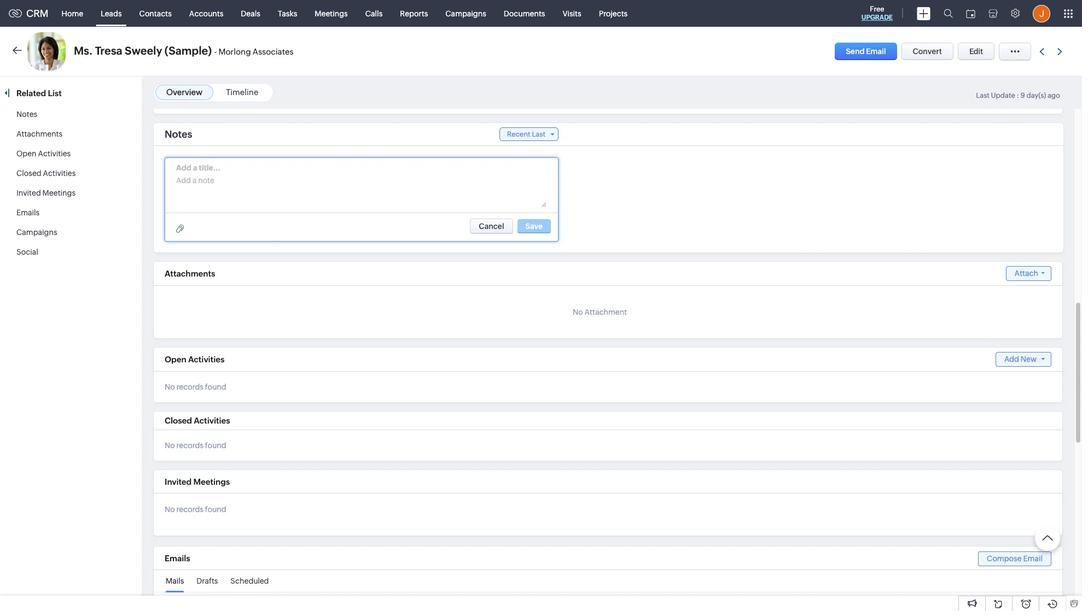 Task type: describe. For each thing, give the bounding box(es) containing it.
0 vertical spatial attachments
[[16, 130, 62, 138]]

ms.
[[74, 44, 93, 57]]

records for invited
[[176, 506, 203, 514]]

associates
[[253, 47, 294, 56]]

closed activities link
[[16, 169, 76, 178]]

0 vertical spatial open activities
[[16, 149, 71, 158]]

list
[[48, 89, 62, 98]]

deals link
[[232, 0, 269, 27]]

2 vertical spatial meetings
[[193, 478, 230, 487]]

add
[[1004, 355, 1019, 364]]

recent
[[507, 130, 530, 138]]

records for closed
[[176, 441, 203, 450]]

compose
[[987, 555, 1022, 563]]

0 horizontal spatial notes
[[16, 110, 37, 119]]

1 horizontal spatial attachments
[[165, 269, 215, 278]]

add new
[[1004, 355, 1037, 364]]

ms. tresa sweely (sample) - morlong associates
[[74, 44, 294, 57]]

0 horizontal spatial closed activities
[[16, 169, 76, 178]]

emails link
[[16, 208, 39, 217]]

0 vertical spatial invited
[[16, 189, 41, 197]]

edit button
[[958, 43, 995, 60]]

0 horizontal spatial meetings
[[42, 189, 76, 197]]

attach link
[[1006, 266, 1051, 281]]

scheduled
[[231, 577, 269, 586]]

new
[[1021, 355, 1037, 364]]

sweely
[[125, 44, 162, 57]]

related list
[[16, 89, 63, 98]]

day(s)
[[1027, 91, 1046, 100]]

social
[[16, 248, 38, 257]]

attachments link
[[16, 130, 62, 138]]

no attachment
[[573, 308, 627, 317]]

1 vertical spatial emails
[[165, 554, 190, 563]]

calls link
[[357, 0, 391, 27]]

overview link
[[166, 88, 202, 97]]

free upgrade
[[862, 5, 893, 21]]

create menu element
[[910, 0, 937, 27]]

last update : 9 day(s) ago
[[976, 91, 1060, 100]]

crm
[[26, 8, 48, 19]]

0 vertical spatial last
[[976, 91, 990, 100]]

no records found for activities
[[165, 441, 226, 450]]

(sample)
[[165, 44, 212, 57]]

visits link
[[554, 0, 590, 27]]

leads
[[101, 9, 122, 18]]

1 vertical spatial open activities
[[165, 355, 225, 364]]

attachment
[[585, 308, 627, 317]]

email for compose email
[[1023, 555, 1043, 563]]

1 vertical spatial notes
[[165, 129, 192, 140]]

timeline link
[[226, 88, 258, 97]]

found for closed activities
[[205, 441, 226, 450]]

9
[[1021, 91, 1025, 100]]

search element
[[937, 0, 960, 27]]

related
[[16, 89, 46, 98]]

Add a note text field
[[176, 175, 547, 207]]

home
[[62, 9, 83, 18]]

send
[[846, 47, 865, 56]]

recent last
[[507, 130, 545, 138]]

reports link
[[391, 0, 437, 27]]

convert button
[[901, 43, 953, 60]]

:
[[1017, 91, 1019, 100]]

invited meetings link
[[16, 189, 76, 197]]

crm link
[[9, 8, 48, 19]]

0 vertical spatial emails
[[16, 208, 39, 217]]

1 vertical spatial open
[[165, 355, 186, 364]]

edit
[[969, 47, 983, 56]]

update
[[991, 91, 1015, 100]]

0 vertical spatial meetings
[[315, 9, 348, 18]]

found for invited meetings
[[205, 506, 226, 514]]



Task type: vqa. For each thing, say whether or not it's contained in the screenshot.
Leads
yes



Task type: locate. For each thing, give the bounding box(es) containing it.
visits
[[563, 9, 581, 18]]

1 no records found from the top
[[165, 383, 226, 392]]

last
[[976, 91, 990, 100], [532, 130, 545, 138]]

1 vertical spatial invited meetings
[[165, 478, 230, 487]]

attachments
[[16, 130, 62, 138], [165, 269, 215, 278]]

social link
[[16, 248, 38, 257]]

0 horizontal spatial open
[[16, 149, 36, 158]]

no records found for meetings
[[165, 506, 226, 514]]

1 horizontal spatial open
[[165, 355, 186, 364]]

None button
[[470, 219, 513, 234]]

1 horizontal spatial invited meetings
[[165, 478, 230, 487]]

open
[[16, 149, 36, 158], [165, 355, 186, 364]]

email for send email
[[866, 47, 886, 56]]

calendar image
[[966, 9, 975, 18]]

3 records from the top
[[176, 506, 203, 514]]

accounts link
[[180, 0, 232, 27]]

0 vertical spatial no records found
[[165, 383, 226, 392]]

1 vertical spatial meetings
[[42, 189, 76, 197]]

0 horizontal spatial invited meetings
[[16, 189, 76, 197]]

open activities
[[16, 149, 71, 158], [165, 355, 225, 364]]

drafts
[[197, 577, 218, 586]]

1 found from the top
[[205, 383, 226, 392]]

contacts link
[[131, 0, 180, 27]]

documents link
[[495, 0, 554, 27]]

1 vertical spatial campaigns
[[16, 228, 57, 237]]

send email
[[846, 47, 886, 56]]

0 vertical spatial campaigns
[[445, 9, 486, 18]]

1 horizontal spatial last
[[976, 91, 990, 100]]

1 horizontal spatial campaigns
[[445, 9, 486, 18]]

1 horizontal spatial open activities
[[165, 355, 225, 364]]

contacts
[[139, 9, 172, 18]]

0 horizontal spatial emails
[[16, 208, 39, 217]]

campaigns link right 'reports'
[[437, 0, 495, 27]]

free
[[870, 5, 884, 13]]

1 vertical spatial closed activities
[[165, 416, 230, 426]]

profile element
[[1026, 0, 1057, 27]]

2 vertical spatial records
[[176, 506, 203, 514]]

morlong
[[219, 47, 251, 56]]

1 records from the top
[[176, 383, 203, 392]]

Add a title... text field
[[176, 162, 258, 173]]

-
[[214, 47, 217, 56]]

0 horizontal spatial open activities
[[16, 149, 71, 158]]

0 vertical spatial invited meetings
[[16, 189, 76, 197]]

campaigns down 'emails' link
[[16, 228, 57, 237]]

notes down "related"
[[16, 110, 37, 119]]

campaigns
[[445, 9, 486, 18], [16, 228, 57, 237]]

1 vertical spatial closed
[[165, 416, 192, 426]]

email inside button
[[866, 47, 886, 56]]

notes
[[16, 110, 37, 119], [165, 129, 192, 140]]

meetings link
[[306, 0, 357, 27]]

0 vertical spatial open
[[16, 149, 36, 158]]

0 horizontal spatial last
[[532, 130, 545, 138]]

1 vertical spatial campaigns link
[[16, 228, 57, 237]]

1 horizontal spatial closed
[[165, 416, 192, 426]]

1 vertical spatial invited
[[165, 478, 192, 487]]

leads link
[[92, 0, 131, 27]]

2 found from the top
[[205, 441, 226, 450]]

email
[[866, 47, 886, 56], [1023, 555, 1043, 563]]

1 horizontal spatial closed activities
[[165, 416, 230, 426]]

0 vertical spatial notes
[[16, 110, 37, 119]]

2 vertical spatial no records found
[[165, 506, 226, 514]]

attach
[[1015, 269, 1038, 278]]

documents
[[504, 9, 545, 18]]

found
[[205, 383, 226, 392], [205, 441, 226, 450], [205, 506, 226, 514]]

send email button
[[835, 43, 897, 60]]

2 records from the top
[[176, 441, 203, 450]]

1 horizontal spatial email
[[1023, 555, 1043, 563]]

projects
[[599, 9, 628, 18]]

0 vertical spatial records
[[176, 383, 203, 392]]

1 horizontal spatial meetings
[[193, 478, 230, 487]]

0 vertical spatial campaigns link
[[437, 0, 495, 27]]

2 vertical spatial found
[[205, 506, 226, 514]]

timeline
[[226, 88, 258, 97]]

last right recent
[[532, 130, 545, 138]]

mails
[[166, 577, 184, 586]]

2 no records found from the top
[[165, 441, 226, 450]]

0 horizontal spatial campaigns link
[[16, 228, 57, 237]]

no
[[573, 308, 583, 317], [165, 383, 175, 392], [165, 441, 175, 450], [165, 506, 175, 514]]

0 vertical spatial found
[[205, 383, 226, 392]]

create menu image
[[917, 7, 931, 20]]

1 horizontal spatial campaigns link
[[437, 0, 495, 27]]

reports
[[400, 9, 428, 18]]

1 vertical spatial no records found
[[165, 441, 226, 450]]

0 vertical spatial closed activities
[[16, 169, 76, 178]]

calls
[[365, 9, 383, 18]]

1 vertical spatial records
[[176, 441, 203, 450]]

tasks link
[[269, 0, 306, 27]]

1 vertical spatial email
[[1023, 555, 1043, 563]]

1 horizontal spatial notes
[[165, 129, 192, 140]]

2 horizontal spatial meetings
[[315, 9, 348, 18]]

campaigns link
[[437, 0, 495, 27], [16, 228, 57, 237]]

activities
[[38, 149, 71, 158], [43, 169, 76, 178], [188, 355, 225, 364], [194, 416, 230, 426]]

0 horizontal spatial invited
[[16, 189, 41, 197]]

notes down overview
[[165, 129, 192, 140]]

last left update
[[976, 91, 990, 100]]

campaigns link down 'emails' link
[[16, 228, 57, 237]]

0 vertical spatial email
[[866, 47, 886, 56]]

convert
[[913, 47, 942, 56]]

tasks
[[278, 9, 297, 18]]

closed activities
[[16, 169, 76, 178], [165, 416, 230, 426]]

email right "compose"
[[1023, 555, 1043, 563]]

1 horizontal spatial invited
[[165, 478, 192, 487]]

compose email
[[987, 555, 1043, 563]]

search image
[[944, 9, 953, 18]]

invited meetings
[[16, 189, 76, 197], [165, 478, 230, 487]]

notes link
[[16, 110, 37, 119]]

emails
[[16, 208, 39, 217], [165, 554, 190, 563]]

0 horizontal spatial campaigns
[[16, 228, 57, 237]]

deals
[[241, 9, 260, 18]]

emails down invited meetings link at top left
[[16, 208, 39, 217]]

overview
[[166, 88, 202, 97]]

records
[[176, 383, 203, 392], [176, 441, 203, 450], [176, 506, 203, 514]]

next record image
[[1057, 48, 1065, 55]]

upgrade
[[862, 14, 893, 21]]

accounts
[[189, 9, 223, 18]]

3 found from the top
[[205, 506, 226, 514]]

previous record image
[[1039, 48, 1044, 55]]

1 vertical spatial attachments
[[165, 269, 215, 278]]

invited
[[16, 189, 41, 197], [165, 478, 192, 487]]

no records found
[[165, 383, 226, 392], [165, 441, 226, 450], [165, 506, 226, 514]]

open activities link
[[16, 149, 71, 158]]

3 no records found from the top
[[165, 506, 226, 514]]

0 horizontal spatial email
[[866, 47, 886, 56]]

email right send
[[866, 47, 886, 56]]

meetings
[[315, 9, 348, 18], [42, 189, 76, 197], [193, 478, 230, 487]]

0 horizontal spatial attachments
[[16, 130, 62, 138]]

tresa
[[95, 44, 122, 57]]

ago
[[1048, 91, 1060, 100]]

campaigns right 'reports'
[[445, 9, 486, 18]]

0 horizontal spatial closed
[[16, 169, 41, 178]]

closed
[[16, 169, 41, 178], [165, 416, 192, 426]]

1 vertical spatial last
[[532, 130, 545, 138]]

1 horizontal spatial emails
[[165, 554, 190, 563]]

profile image
[[1033, 5, 1050, 22]]

projects link
[[590, 0, 636, 27]]

emails up 'mails'
[[165, 554, 190, 563]]

0 vertical spatial closed
[[16, 169, 41, 178]]

1 vertical spatial found
[[205, 441, 226, 450]]

home link
[[53, 0, 92, 27]]



